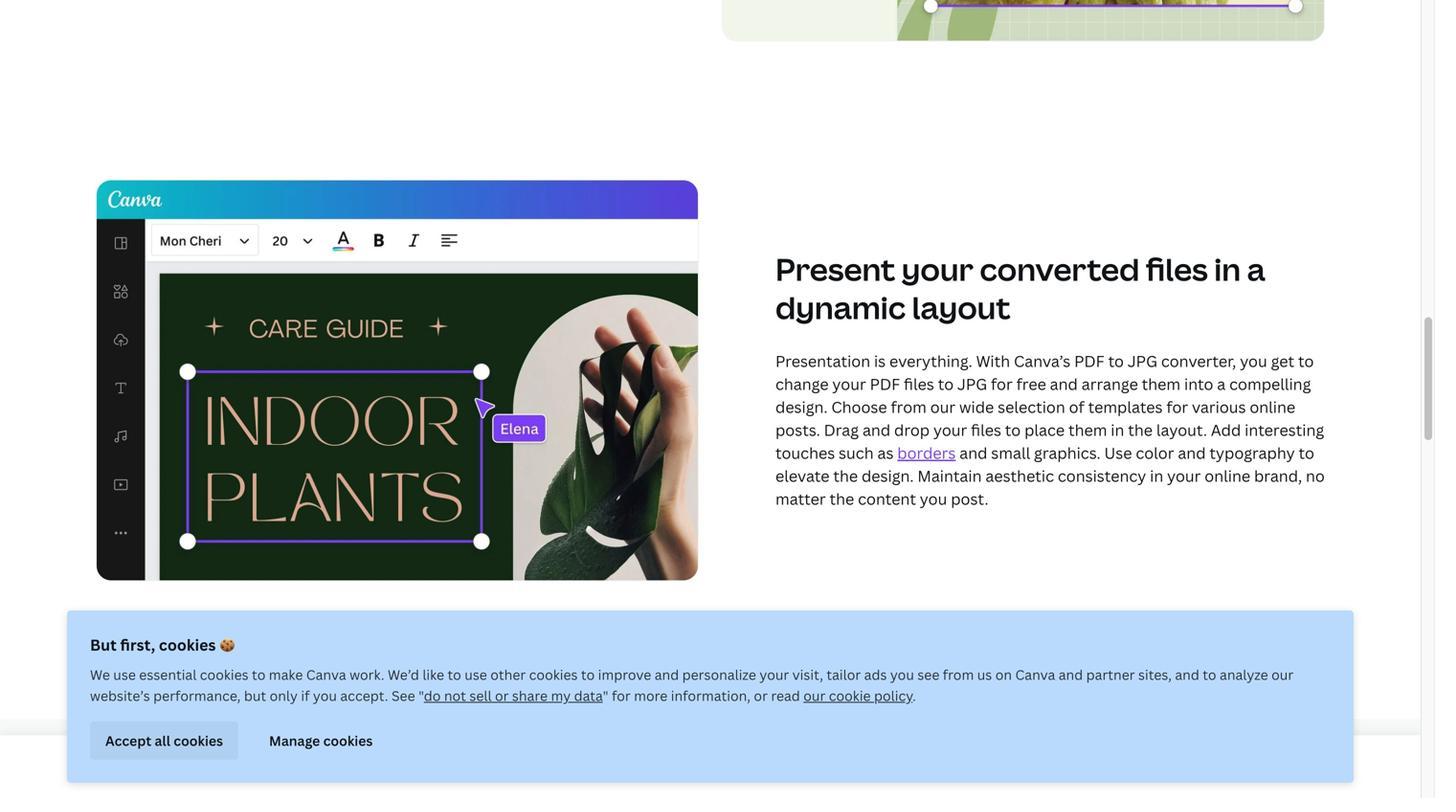 Task type: vqa. For each thing, say whether or not it's contained in the screenshot.
with
yes



Task type: locate. For each thing, give the bounding box(es) containing it.
canva right on
[[1015, 666, 1055, 684]]

use up website's
[[113, 666, 136, 684]]

1 horizontal spatial a
[[1247, 248, 1265, 290]]

them down of
[[1068, 420, 1107, 440]]

do
[[424, 687, 441, 705]]

design. up content
[[862, 466, 914, 486]]

pdf down 'is'
[[870, 374, 900, 394]]

no
[[1306, 466, 1325, 486]]

to up "arrange"
[[1108, 351, 1124, 371]]

get
[[1271, 351, 1295, 371]]

1 horizontal spatial in
[[1150, 466, 1164, 486]]

2 use from the left
[[465, 666, 487, 684]]

2 horizontal spatial files
[[1146, 248, 1208, 290]]

1 vertical spatial for
[[1166, 397, 1188, 417]]

0 vertical spatial for
[[991, 374, 1013, 394]]

for up layout.
[[1166, 397, 1188, 417]]

and up maintain
[[960, 443, 987, 463]]

1 horizontal spatial files
[[971, 420, 1001, 440]]

but
[[90, 635, 117, 655]]

1 horizontal spatial our
[[930, 397, 956, 417]]

1 vertical spatial from
[[943, 666, 974, 684]]

to up but
[[252, 666, 266, 684]]

0 horizontal spatial in
[[1111, 420, 1124, 440]]

like
[[423, 666, 444, 684]]

our inside 'we use essential cookies to make canva work. we'd like to use other cookies to improve and personalize your visit, tailor ads you see from us on canva and partner sites, and to analyze our website's performance, but only if you accept. see "'
[[1272, 666, 1294, 684]]

a inside presentation is everything. with canva's pdf to jpg converter, you get to change your pdf files to jpg for free and arrange them into a compelling design. choose from our wide selection of templates for various online posts. drag and drop your files to place them in the layout. add interesting touches such as
[[1217, 374, 1226, 394]]

you inside presentation is everything. with canva's pdf to jpg converter, you get to change your pdf files to jpg for free and arrange them into a compelling design. choose from our wide selection of templates for various online posts. drag and drop your files to place them in the layout. add interesting touches such as
[[1240, 351, 1267, 371]]

you
[[1240, 351, 1267, 371], [920, 489, 947, 509], [890, 666, 914, 684], [313, 687, 337, 705]]

0 horizontal spatial canva
[[306, 666, 346, 684]]

1 horizontal spatial pdf
[[1074, 351, 1105, 371]]

.
[[913, 687, 916, 705]]

converter,
[[1161, 351, 1236, 371]]

2 vertical spatial for
[[612, 687, 631, 705]]

the right matter
[[830, 489, 854, 509]]

1 horizontal spatial for
[[991, 374, 1013, 394]]

first,
[[120, 635, 155, 655]]

0 vertical spatial online
[[1250, 397, 1296, 417]]

to up data
[[581, 666, 595, 684]]

files down the wide
[[971, 420, 1001, 440]]

pdf
[[1074, 351, 1105, 371], [870, 374, 900, 394]]

" down improve
[[603, 687, 608, 705]]

1 vertical spatial online
[[1205, 466, 1250, 486]]

files inside present your converted files in a dynamic layout
[[1146, 248, 1208, 290]]

from left us
[[943, 666, 974, 684]]

and left partner
[[1059, 666, 1083, 684]]

maintain
[[918, 466, 982, 486]]

our right analyze
[[1272, 666, 1294, 684]]

our
[[930, 397, 956, 417], [1272, 666, 1294, 684], [804, 687, 826, 705]]

essential
[[139, 666, 197, 684]]

other
[[490, 666, 526, 684]]

online inside presentation is everything. with canva's pdf to jpg converter, you get to change your pdf files to jpg for free and arrange them into a compelling design. choose from our wide selection of templates for various online posts. drag and drop your files to place them in the layout. add interesting touches such as
[[1250, 397, 1296, 417]]

1 " from the left
[[418, 687, 424, 705]]

0 horizontal spatial design.
[[776, 397, 828, 417]]

or right "sell"
[[495, 687, 509, 705]]

2 canva from the left
[[1015, 666, 1055, 684]]

files
[[1146, 248, 1208, 290], [904, 374, 934, 394], [971, 420, 1001, 440]]

them
[[1142, 374, 1181, 394], [1068, 420, 1107, 440]]

" right see
[[418, 687, 424, 705]]

the
[[1128, 420, 1153, 440], [833, 466, 858, 486], [830, 489, 854, 509]]

0 vertical spatial our
[[930, 397, 956, 417]]

cookies up my at the left of the page
[[529, 666, 578, 684]]

1 horizontal spatial from
[[943, 666, 974, 684]]

0 horizontal spatial pdf
[[870, 374, 900, 394]]

1 vertical spatial a
[[1217, 374, 1226, 394]]

for down "with"
[[991, 374, 1013, 394]]

0 vertical spatial the
[[1128, 420, 1153, 440]]

the down such on the bottom right
[[833, 466, 858, 486]]

cookies
[[159, 635, 216, 655], [200, 666, 249, 684], [529, 666, 578, 684], [174, 732, 223, 750], [323, 732, 373, 750]]

analyze
[[1220, 666, 1268, 684]]

0 horizontal spatial "
[[418, 687, 424, 705]]

to up small
[[1005, 420, 1021, 440]]

2 horizontal spatial in
[[1214, 248, 1241, 290]]

posts.
[[776, 420, 820, 440]]

canva's
[[1014, 351, 1071, 371]]

of
[[1069, 397, 1085, 417]]

cookies down accept.
[[323, 732, 373, 750]]

dynamic
[[776, 287, 906, 328]]

your down the color
[[1167, 466, 1201, 486]]

and
[[1050, 374, 1078, 394], [863, 420, 891, 440], [960, 443, 987, 463], [1178, 443, 1206, 463], [655, 666, 679, 684], [1059, 666, 1083, 684], [1175, 666, 1199, 684]]

jpg up the wide
[[957, 374, 987, 394]]

1 vertical spatial design.
[[862, 466, 914, 486]]

2 vertical spatial the
[[830, 489, 854, 509]]

1 vertical spatial them
[[1068, 420, 1107, 440]]

work.
[[350, 666, 384, 684]]

files down everything. on the right top of the page
[[904, 374, 934, 394]]

1 vertical spatial pdf
[[870, 374, 900, 394]]

our down visit,
[[804, 687, 826, 705]]

0 vertical spatial a
[[1247, 248, 1265, 290]]

0 vertical spatial in
[[1214, 248, 1241, 290]]

1 horizontal spatial them
[[1142, 374, 1181, 394]]

1 horizontal spatial design.
[[862, 466, 914, 486]]

your up everything. on the right top of the page
[[902, 248, 974, 290]]

0 horizontal spatial use
[[113, 666, 136, 684]]

or left 'read'
[[754, 687, 768, 705]]

0 horizontal spatial a
[[1217, 374, 1226, 394]]

them left into
[[1142, 374, 1181, 394]]

use up "sell"
[[465, 666, 487, 684]]

layout
[[912, 287, 1011, 328]]

you up compelling
[[1240, 351, 1267, 371]]

canva
[[306, 666, 346, 684], [1015, 666, 1055, 684]]

manage
[[269, 732, 320, 750]]

1 use from the left
[[113, 666, 136, 684]]

personalize
[[682, 666, 756, 684]]

but first, cookies 🍪
[[90, 635, 235, 655]]

more
[[634, 687, 668, 705]]

touches
[[776, 443, 835, 463]]

to left analyze
[[1203, 666, 1216, 684]]

files up converter,
[[1146, 248, 1208, 290]]

your up 'read'
[[760, 666, 789, 684]]

canva up if
[[306, 666, 346, 684]]

1 canva from the left
[[306, 666, 346, 684]]

everything.
[[889, 351, 973, 371]]

online down compelling
[[1250, 397, 1296, 417]]

pdf up "arrange"
[[1074, 351, 1105, 371]]

read
[[771, 687, 800, 705]]

you inside and small graphics. use color and typography to elevate the design. maintain aesthetic consistency in your online brand, no matter the content you post.
[[920, 489, 947, 509]]

1 vertical spatial our
[[1272, 666, 1294, 684]]

to
[[1108, 351, 1124, 371], [1298, 351, 1314, 371], [938, 374, 954, 394], [1005, 420, 1021, 440], [1299, 443, 1314, 463], [252, 666, 266, 684], [448, 666, 461, 684], [581, 666, 595, 684], [1203, 666, 1216, 684]]

design.
[[776, 397, 828, 417], [862, 466, 914, 486]]

our inside presentation is everything. with canva's pdf to jpg converter, you get to change your pdf files to jpg for free and arrange them into a compelling design. choose from our wide selection of templates for various online posts. drag and drop your files to place them in the layout. add interesting touches such as
[[930, 397, 956, 417]]

to up no
[[1299, 443, 1314, 463]]

consistency
[[1058, 466, 1146, 486]]

online
[[1250, 397, 1296, 417], [1205, 466, 1250, 486]]

1 vertical spatial in
[[1111, 420, 1124, 440]]

1 or from the left
[[495, 687, 509, 705]]

manage cookies
[[269, 732, 373, 750]]

to inside and small graphics. use color and typography to elevate the design. maintain aesthetic consistency in your online brand, no matter the content you post.
[[1299, 443, 1314, 463]]

1 horizontal spatial canva
[[1015, 666, 1055, 684]]

0 vertical spatial jpg
[[1128, 351, 1157, 371]]

0 vertical spatial pdf
[[1074, 351, 1105, 371]]

presentation is everything. with canva's pdf to jpg converter, you get to change your pdf files to jpg for free and arrange them into a compelling design. choose from our wide selection of templates for various online posts. drag and drop your files to place them in the layout. add interesting touches such as
[[776, 351, 1324, 463]]

accept all cookies
[[105, 732, 223, 750]]

matter
[[776, 489, 826, 509]]

information,
[[671, 687, 751, 705]]

present
[[776, 248, 895, 290]]

ads
[[864, 666, 887, 684]]

all
[[155, 732, 170, 750]]

you down maintain
[[920, 489, 947, 509]]

accept.
[[340, 687, 388, 705]]

for
[[991, 374, 1013, 394], [1166, 397, 1188, 417], [612, 687, 631, 705]]

online down typography at bottom right
[[1205, 466, 1250, 486]]

0 horizontal spatial or
[[495, 687, 509, 705]]

0 vertical spatial design.
[[776, 397, 828, 417]]

manage cookies button
[[254, 722, 388, 760]]

from up drop
[[891, 397, 927, 417]]

0 horizontal spatial from
[[891, 397, 927, 417]]

from
[[891, 397, 927, 417], [943, 666, 974, 684]]

place
[[1024, 420, 1065, 440]]

1 horizontal spatial use
[[465, 666, 487, 684]]

jpg up "arrange"
[[1128, 351, 1157, 371]]

use
[[113, 666, 136, 684], [465, 666, 487, 684]]

2 vertical spatial files
[[971, 420, 1001, 440]]

your
[[902, 248, 974, 290], [832, 374, 866, 394], [933, 420, 967, 440], [1167, 466, 1201, 486], [760, 666, 789, 684]]

to down everything. on the right top of the page
[[938, 374, 954, 394]]

performance,
[[153, 687, 241, 705]]

2 horizontal spatial for
[[1166, 397, 1188, 417]]

converted
[[980, 248, 1140, 290]]

0 vertical spatial from
[[891, 397, 927, 417]]

post.
[[951, 489, 989, 509]]

0 vertical spatial files
[[1146, 248, 1208, 290]]

design. down change
[[776, 397, 828, 417]]

1 vertical spatial jpg
[[957, 374, 987, 394]]

1 horizontal spatial or
[[754, 687, 768, 705]]

for down improve
[[612, 687, 631, 705]]

the up the color
[[1128, 420, 1153, 440]]

2 vertical spatial in
[[1150, 466, 1164, 486]]

with
[[976, 351, 1010, 371]]

2 vertical spatial our
[[804, 687, 826, 705]]

2 horizontal spatial our
[[1272, 666, 1294, 684]]

our left the wide
[[930, 397, 956, 417]]

"
[[418, 687, 424, 705], [603, 687, 608, 705]]

1 vertical spatial files
[[904, 374, 934, 394]]

1 horizontal spatial "
[[603, 687, 608, 705]]

borders link
[[897, 443, 956, 463]]



Task type: describe. For each thing, give the bounding box(es) containing it.
improve
[[598, 666, 651, 684]]

drag
[[824, 420, 859, 440]]

in inside present your converted files in a dynamic layout
[[1214, 248, 1241, 290]]

if
[[301, 687, 310, 705]]

share
[[512, 687, 548, 705]]

your inside present your converted files in a dynamic layout
[[902, 248, 974, 290]]

0 horizontal spatial files
[[904, 374, 934, 394]]

sites,
[[1138, 666, 1172, 684]]

online inside and small graphics. use color and typography to elevate the design. maintain aesthetic consistency in your online brand, no matter the content you post.
[[1205, 466, 1250, 486]]

design. inside presentation is everything. with canva's pdf to jpg converter, you get to change your pdf files to jpg for free and arrange them into a compelling design. choose from our wide selection of templates for various online posts. drag and drop your files to place them in the layout. add interesting touches such as
[[776, 397, 828, 417]]

do not sell or share my data link
[[424, 687, 603, 705]]

aesthetic
[[986, 466, 1054, 486]]

brand,
[[1254, 466, 1302, 486]]

present your converted files in a dynamic layout
[[776, 248, 1265, 328]]

us
[[977, 666, 992, 684]]

the inside presentation is everything. with canva's pdf to jpg converter, you get to change your pdf files to jpg for free and arrange them into a compelling design. choose from our wide selection of templates for various online posts. drag and drop your files to place them in the layout. add interesting touches such as
[[1128, 420, 1153, 440]]

cookies right the all at the left bottom of page
[[174, 732, 223, 750]]

into
[[1184, 374, 1213, 394]]

my
[[551, 687, 571, 705]]

your inside 'we use essential cookies to make canva work. we'd like to use other cookies to improve and personalize your visit, tailor ads you see from us on canva and partner sites, and to analyze our website's performance, but only if you accept. see "'
[[760, 666, 789, 684]]

edit and convert your pdf files to jpg image
[[96, 179, 699, 581]]

tailor
[[827, 666, 861, 684]]

" inside 'we use essential cookies to make canva work. we'd like to use other cookies to improve and personalize your visit, tailor ads you see from us on canva and partner sites, and to analyze our website's performance, but only if you accept. see "'
[[418, 687, 424, 705]]

you up policy
[[890, 666, 914, 684]]

drop
[[894, 420, 930, 440]]

accept all cookies button
[[90, 722, 238, 760]]

accept
[[105, 732, 151, 750]]

you right if
[[313, 687, 337, 705]]

your up choose
[[832, 374, 866, 394]]

various
[[1192, 397, 1246, 417]]

elevate
[[776, 466, 830, 486]]

cookies down 🍪
[[200, 666, 249, 684]]

choose
[[831, 397, 887, 417]]

change
[[776, 374, 829, 394]]

our cookie policy link
[[804, 687, 913, 705]]

0 horizontal spatial our
[[804, 687, 826, 705]]

design. inside and small graphics. use color and typography to elevate the design. maintain aesthetic consistency in your online brand, no matter the content you post.
[[862, 466, 914, 486]]

free
[[1016, 374, 1046, 394]]

a inside present your converted files in a dynamic layout
[[1247, 248, 1265, 290]]

and down layout.
[[1178, 443, 1206, 463]]

from inside presentation is everything. with canva's pdf to jpg converter, you get to change your pdf files to jpg for free and arrange them into a compelling design. choose from our wide selection of templates for various online posts. drag and drop your files to place them in the layout. add interesting touches such as
[[891, 397, 927, 417]]

as
[[877, 443, 894, 463]]

only
[[270, 687, 298, 705]]

1 vertical spatial the
[[833, 466, 858, 486]]

but
[[244, 687, 266, 705]]

0 horizontal spatial jpg
[[957, 374, 987, 394]]

is
[[874, 351, 886, 371]]

do not sell or share my data " for more information, or read our cookie policy .
[[424, 687, 916, 705]]

make
[[269, 666, 303, 684]]

and up do not sell or share my data " for more information, or read our cookie policy .
[[655, 666, 679, 684]]

add
[[1211, 420, 1241, 440]]

see
[[918, 666, 940, 684]]

we'd
[[388, 666, 419, 684]]

website's
[[90, 687, 150, 705]]

2 or from the left
[[754, 687, 768, 705]]

0 vertical spatial them
[[1142, 374, 1181, 394]]

color
[[1136, 443, 1174, 463]]

sell
[[469, 687, 492, 705]]

and up as at right bottom
[[863, 420, 891, 440]]

templates
[[1088, 397, 1163, 417]]

0 horizontal spatial for
[[612, 687, 631, 705]]

policy
[[874, 687, 913, 705]]

graphics.
[[1034, 443, 1101, 463]]

use
[[1104, 443, 1132, 463]]

such
[[839, 443, 874, 463]]

wide
[[959, 397, 994, 417]]

2 " from the left
[[603, 687, 608, 705]]

partner
[[1086, 666, 1135, 684]]

and up of
[[1050, 374, 1078, 394]]

to right get
[[1298, 351, 1314, 371]]

data
[[574, 687, 603, 705]]

borders
[[897, 443, 956, 463]]

small
[[991, 443, 1030, 463]]

and right sites,
[[1175, 666, 1199, 684]]

from inside 'we use essential cookies to make canva work. we'd like to use other cookies to improve and personalize your visit, tailor ads you see from us on canva and partner sites, and to analyze our website's performance, but only if you accept. see "'
[[943, 666, 974, 684]]

we use essential cookies to make canva work. we'd like to use other cookies to improve and personalize your visit, tailor ads you see from us on canva and partner sites, and to analyze our website's performance, but only if you accept. see "
[[90, 666, 1294, 705]]

selection
[[998, 397, 1065, 417]]

your inside and small graphics. use color and typography to elevate the design. maintain aesthetic consistency in your online brand, no matter the content you post.
[[1167, 466, 1201, 486]]

1 horizontal spatial jpg
[[1128, 351, 1157, 371]]

we
[[90, 666, 110, 684]]

typography
[[1210, 443, 1295, 463]]

0 horizontal spatial them
[[1068, 420, 1107, 440]]

your up borders link
[[933, 420, 967, 440]]

cookies up essential
[[159, 635, 216, 655]]

layout.
[[1156, 420, 1207, 440]]

cookie
[[829, 687, 871, 705]]

compelling
[[1229, 374, 1311, 394]]

presentation
[[776, 351, 870, 371]]

content
[[858, 489, 916, 509]]

see
[[392, 687, 415, 705]]

to right like
[[448, 666, 461, 684]]

arrange
[[1082, 374, 1138, 394]]

🍪
[[219, 635, 235, 655]]

and small graphics. use color and typography to elevate the design. maintain aesthetic consistency in your online brand, no matter the content you post.
[[776, 443, 1325, 509]]

visit,
[[792, 666, 823, 684]]

not
[[444, 687, 466, 705]]

interesting
[[1245, 420, 1324, 440]]

on
[[995, 666, 1012, 684]]

in inside presentation is everything. with canva's pdf to jpg converter, you get to change your pdf files to jpg for free and arrange them into a compelling design. choose from our wide selection of templates for various online posts. drag and drop your files to place them in the layout. add interesting touches such as
[[1111, 420, 1124, 440]]

in inside and small graphics. use color and typography to elevate the design. maintain aesthetic consistency in your online brand, no matter the content you post.
[[1150, 466, 1164, 486]]



